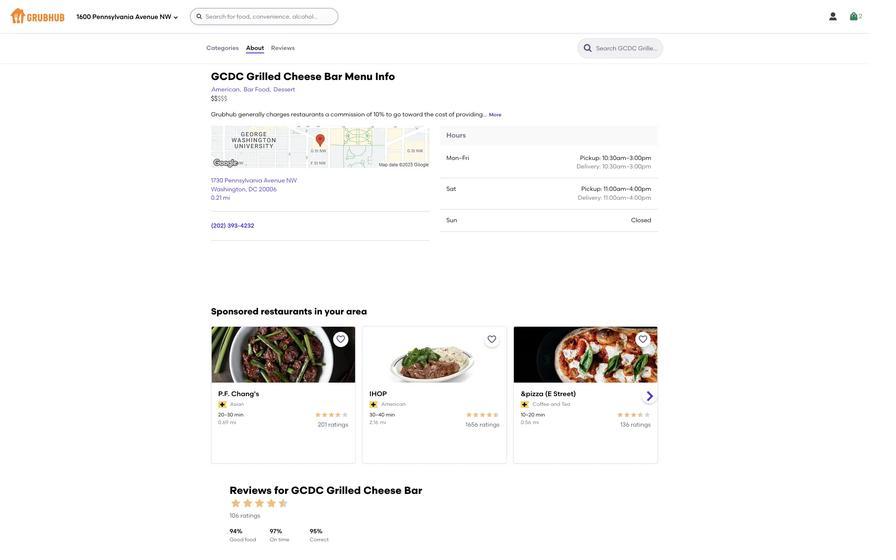 Task type: describe. For each thing, give the bounding box(es) containing it.
&pizza (e street) logo image
[[514, 327, 658, 398]]

toward
[[403, 111, 423, 118]]

p.f. chang's
[[218, 390, 259, 398]]

reviews for reviews
[[271, 44, 295, 52]]

2 of from the left
[[449, 111, 455, 118]]

generally
[[238, 111, 265, 118]]

search icon image
[[583, 43, 593, 53]]

menu
[[345, 70, 373, 82]]

gcdc grilled cheese bar menu info
[[211, 70, 395, 82]]

ihop
[[370, 390, 387, 398]]

393-
[[228, 222, 240, 230]]

mi for &pizza (e street)
[[533, 420, 539, 426]]

p.f. chang's link
[[218, 390, 349, 399]]

2 10:30am–3:00pm from the top
[[603, 163, 652, 170]]

10–20
[[521, 412, 535, 418]]

coffee
[[533, 402, 550, 408]]

20–30
[[218, 412, 233, 418]]

1 horizontal spatial gcdc
[[291, 485, 324, 497]]

tea
[[562, 402, 571, 408]]

0 vertical spatial grilled
[[247, 70, 281, 82]]

food
[[245, 537, 256, 543]]

chang's
[[231, 390, 259, 398]]

more button
[[489, 111, 502, 119]]

4232
[[240, 222, 254, 230]]

0.69
[[218, 420, 229, 426]]

pennsylvania for 1730
[[225, 177, 262, 185]]

mon–fri
[[447, 155, 470, 162]]

p.f. chang's  logo image
[[212, 327, 355, 398]]

reviews button
[[271, 33, 295, 64]]

american, bar food, dessert
[[212, 86, 295, 93]]

hours
[[447, 131, 466, 139]]

the
[[425, 111, 434, 118]]

your
[[325, 306, 344, 317]]

save this restaurant image for &pizza (e street)
[[639, 335, 649, 345]]

more
[[489, 112, 502, 118]]

1 vertical spatial bar
[[244, 86, 254, 93]]

save this restaurant button for chang's
[[333, 332, 349, 348]]

delivery: for pickup: 11:00am–4:00pm delivery: 11:00am–4:00pm
[[578, 194, 603, 202]]

2
[[860, 13, 863, 20]]

0.56
[[521, 420, 532, 426]]

area
[[346, 306, 367, 317]]

1600 pennsylvania avenue nw
[[77, 13, 171, 21]]

ratings for &pizza (e street)
[[631, 421, 651, 429]]

ihop logo image
[[363, 327, 507, 398]]

&pizza (e street) link
[[521, 390, 651, 399]]

categories button
[[206, 33, 239, 64]]

pennsylvania for 1600
[[93, 13, 134, 21]]

time
[[279, 537, 290, 543]]

106 ratings
[[230, 513, 261, 520]]

coffee and tea
[[533, 402, 571, 408]]

2 11:00am–4:00pm from the top
[[604, 194, 652, 202]]

delivery: for pickup: 10:30am–3:00pm delivery: 10:30am–3:00pm
[[577, 163, 601, 170]]

providing
[[456, 111, 483, 118]]

201 ratings
[[318, 421, 349, 429]]

(202) 393-4232 button
[[211, 222, 254, 231]]

106
[[230, 513, 239, 520]]

food,
[[255, 86, 271, 93]]

136
[[621, 421, 630, 429]]

&pizza
[[521, 390, 544, 398]]

1 vertical spatial cheese
[[364, 485, 402, 497]]

reviews for gcdc grilled cheese bar
[[230, 485, 423, 497]]

asian
[[230, 402, 244, 408]]

dessert button
[[273, 85, 296, 95]]

0 horizontal spatial cheese
[[284, 70, 322, 82]]

mi inside 1730 pennsylvania avenue nw washington , dc 20006 0.21 mi
[[223, 194, 230, 202]]

95
[[310, 528, 317, 535]]

136 ratings
[[621, 421, 651, 429]]

1 horizontal spatial grilled
[[327, 485, 361, 497]]

30–40 min 2.16 mi
[[370, 412, 395, 426]]

subscription pass image for &pizza
[[521, 401, 530, 408]]

min for ihop
[[386, 412, 395, 418]]

to
[[386, 111, 392, 118]]

american,
[[212, 86, 241, 93]]

p.f.
[[218, 390, 230, 398]]

american
[[382, 402, 406, 408]]

for
[[274, 485, 289, 497]]

97
[[270, 528, 277, 535]]

&pizza (e street)
[[521, 390, 577, 398]]

go
[[394, 111, 401, 118]]

pickup: 11:00am–4:00pm delivery: 11:00am–4:00pm
[[578, 186, 652, 202]]

0 vertical spatial gcdc
[[211, 70, 244, 82]]

(e
[[546, 390, 552, 398]]

charges
[[266, 111, 290, 118]]

1 svg image from the left
[[829, 11, 839, 22]]

1 10:30am–3:00pm from the top
[[603, 155, 652, 162]]

97 on time
[[270, 528, 290, 544]]

(202)
[[211, 222, 226, 230]]

10–20 min 0.56 mi
[[521, 412, 545, 426]]

sun
[[447, 217, 458, 224]]

categories
[[207, 44, 239, 52]]

about button
[[246, 33, 265, 64]]

info
[[376, 70, 395, 82]]

about
[[246, 44, 264, 52]]



Task type: vqa. For each thing, say whether or not it's contained in the screenshot.


Task type: locate. For each thing, give the bounding box(es) containing it.
mi for p.f. chang's
[[230, 420, 236, 426]]

save this restaurant image
[[336, 335, 346, 345], [639, 335, 649, 345]]

ratings right 1656
[[480, 421, 500, 429]]

0 horizontal spatial nw
[[160, 13, 171, 21]]

1 horizontal spatial nw
[[287, 177, 297, 185]]

20–30 min 0.69 mi
[[218, 412, 244, 426]]

0 vertical spatial 10:30am–3:00pm
[[603, 155, 652, 162]]

0 vertical spatial pennsylvania
[[93, 13, 134, 21]]

good
[[230, 537, 244, 543]]

reviews inside button
[[271, 44, 295, 52]]

1 vertical spatial reviews
[[230, 485, 272, 497]]

1 horizontal spatial avenue
[[264, 177, 285, 185]]

washington
[[211, 186, 246, 193]]

pickup: for 10:30am–3:00pm
[[581, 155, 601, 162]]

2 horizontal spatial bar
[[405, 485, 423, 497]]

main navigation navigation
[[0, 0, 870, 33]]

pennsylvania inside 1730 pennsylvania avenue nw washington , dc 20006 0.21 mi
[[225, 177, 262, 185]]

1 horizontal spatial save this restaurant button
[[485, 332, 500, 348]]

ratings
[[329, 421, 349, 429], [480, 421, 500, 429], [631, 421, 651, 429], [241, 513, 261, 520]]

$$$$$
[[211, 95, 228, 103]]

11:00am–4:00pm up closed
[[604, 194, 652, 202]]

,
[[246, 186, 247, 193]]

sponsored restaurants in your area
[[211, 306, 367, 317]]

0 horizontal spatial subscription pass image
[[218, 401, 227, 408]]

0 vertical spatial nw
[[160, 13, 171, 21]]

min down asian
[[235, 412, 244, 418]]

reviews right about in the top left of the page
[[271, 44, 295, 52]]

2 subscription pass image from the left
[[521, 401, 530, 408]]

mi for ihop
[[380, 420, 386, 426]]

0 horizontal spatial min
[[235, 412, 244, 418]]

1 horizontal spatial svg image
[[850, 11, 860, 22]]

0 vertical spatial 11:00am–4:00pm
[[604, 186, 652, 193]]

3 min from the left
[[536, 412, 545, 418]]

1 horizontal spatial min
[[386, 412, 395, 418]]

pennsylvania up ,
[[225, 177, 262, 185]]

bar
[[324, 70, 343, 82], [244, 86, 254, 93], [405, 485, 423, 497]]

mi inside '10–20 min 0.56 mi'
[[533, 420, 539, 426]]

restaurants left a
[[291, 111, 324, 118]]

avenue for 1730 pennsylvania avenue nw washington , dc 20006 0.21 mi
[[264, 177, 285, 185]]

94
[[230, 528, 237, 535]]

1 vertical spatial grilled
[[327, 485, 361, 497]]

1 subscription pass image from the left
[[218, 401, 227, 408]]

mi down washington
[[223, 194, 230, 202]]

0 horizontal spatial svg image
[[173, 15, 178, 20]]

2 horizontal spatial save this restaurant button
[[636, 332, 651, 348]]

1656
[[466, 421, 479, 429]]

subscription pass image down p.f.
[[218, 401, 227, 408]]

0 horizontal spatial save this restaurant button
[[333, 332, 349, 348]]

ihop link
[[370, 390, 500, 399]]

1 horizontal spatial save this restaurant image
[[639, 335, 649, 345]]

3 save this restaurant button from the left
[[636, 332, 651, 348]]

0 vertical spatial restaurants
[[291, 111, 324, 118]]

1656 ratings
[[466, 421, 500, 429]]

10%
[[374, 111, 385, 118]]

pickup: 10:30am–3:00pm delivery: 10:30am–3:00pm
[[577, 155, 652, 170]]

cheese
[[284, 70, 322, 82], [364, 485, 402, 497]]

svg image inside the 2 button
[[850, 11, 860, 22]]

and
[[551, 402, 561, 408]]

save this restaurant image for p.f. chang's
[[336, 335, 346, 345]]

1 horizontal spatial cheese
[[364, 485, 402, 497]]

0 vertical spatial reviews
[[271, 44, 295, 52]]

avenue for 1600 pennsylvania avenue nw
[[135, 13, 158, 21]]

0 vertical spatial avenue
[[135, 13, 158, 21]]

restaurants left in
[[261, 306, 312, 317]]

2 save this restaurant button from the left
[[485, 332, 500, 348]]

1 horizontal spatial subscription pass image
[[521, 401, 530, 408]]

svg image
[[829, 11, 839, 22], [850, 11, 860, 22]]

0 horizontal spatial of
[[367, 111, 372, 118]]

reviews
[[271, 44, 295, 52], [230, 485, 272, 497]]

subscription pass image
[[370, 401, 378, 408]]

1 vertical spatial avenue
[[264, 177, 285, 185]]

0 horizontal spatial gcdc
[[211, 70, 244, 82]]

2 min from the left
[[386, 412, 395, 418]]

min inside '10–20 min 0.56 mi'
[[536, 412, 545, 418]]

0 vertical spatial pickup:
[[581, 155, 601, 162]]

1 save this restaurant image from the left
[[336, 335, 346, 345]]

1 horizontal spatial of
[[449, 111, 455, 118]]

ratings right 106
[[241, 513, 261, 520]]

pennsylvania inside main navigation navigation
[[93, 13, 134, 21]]

1 vertical spatial pennsylvania
[[225, 177, 262, 185]]

(202) 393-4232
[[211, 222, 254, 230]]

1 vertical spatial 11:00am–4:00pm
[[604, 194, 652, 202]]

street)
[[554, 390, 577, 398]]

of left 10%
[[367, 111, 372, 118]]

1 of from the left
[[367, 111, 372, 118]]

subscription pass image for p.f.
[[218, 401, 227, 408]]

30–40
[[370, 412, 385, 418]]

1 min from the left
[[235, 412, 244, 418]]

pickup: for 11:00am–4:00pm
[[582, 186, 603, 193]]

0 horizontal spatial save this restaurant image
[[336, 335, 346, 345]]

1 vertical spatial nw
[[287, 177, 297, 185]]

94 good food
[[230, 528, 256, 543]]

1 horizontal spatial svg image
[[196, 13, 203, 20]]

subscription pass image up 10–20
[[521, 401, 530, 408]]

grubhub
[[211, 111, 237, 118]]

pickup: inside the pickup: 10:30am–3:00pm delivery: 10:30am–3:00pm
[[581, 155, 601, 162]]

11:00am–4:00pm down the pickup: 10:30am–3:00pm delivery: 10:30am–3:00pm
[[604, 186, 652, 193]]

0 vertical spatial delivery:
[[577, 163, 601, 170]]

1600
[[77, 13, 91, 21]]

1 vertical spatial 10:30am–3:00pm
[[603, 163, 652, 170]]

2 vertical spatial bar
[[405, 485, 423, 497]]

1 vertical spatial pickup:
[[582, 186, 603, 193]]

ratings right 201
[[329, 421, 349, 429]]

nw for 1600 pennsylvania avenue nw
[[160, 13, 171, 21]]

save this restaurant image
[[487, 335, 497, 345]]

11:00am–4:00pm
[[604, 186, 652, 193], [604, 194, 652, 202]]

pennsylvania
[[93, 13, 134, 21], [225, 177, 262, 185]]

201
[[318, 421, 327, 429]]

2 button
[[850, 9, 863, 24]]

sat
[[447, 186, 456, 193]]

mi inside 30–40 min 2.16 mi
[[380, 420, 386, 426]]

in
[[315, 306, 323, 317]]

20006
[[259, 186, 277, 193]]

grilled
[[247, 70, 281, 82], [327, 485, 361, 497]]

0 horizontal spatial bar
[[244, 86, 254, 93]]

grubhub generally charges restaurants a commission of 10% to go toward the cost of providing ... more
[[211, 111, 502, 118]]

star icon image
[[315, 412, 322, 419], [322, 412, 328, 419], [328, 412, 335, 419], [335, 412, 342, 419], [335, 412, 342, 419], [342, 412, 349, 419], [466, 412, 473, 419], [473, 412, 480, 419], [480, 412, 486, 419], [486, 412, 493, 419], [493, 412, 500, 419], [493, 412, 500, 419], [618, 412, 624, 419], [624, 412, 631, 419], [631, 412, 638, 419], [638, 412, 645, 419], [638, 412, 645, 419], [645, 412, 651, 419], [230, 498, 242, 510], [242, 498, 254, 510], [254, 498, 265, 510], [265, 498, 277, 510], [277, 498, 289, 510], [277, 498, 289, 510]]

american, button
[[211, 85, 242, 95]]

Search for food, convenience, alcohol... search field
[[190, 8, 338, 25]]

bar food, button
[[244, 85, 272, 95]]

svg image
[[196, 13, 203, 20], [173, 15, 178, 20]]

0 vertical spatial bar
[[324, 70, 343, 82]]

commission
[[331, 111, 365, 118]]

subscription pass image
[[218, 401, 227, 408], [521, 401, 530, 408]]

1 vertical spatial restaurants
[[261, 306, 312, 317]]

min down coffee
[[536, 412, 545, 418]]

save this restaurant button
[[333, 332, 349, 348], [485, 332, 500, 348], [636, 332, 651, 348]]

gcdc right for
[[291, 485, 324, 497]]

reviews up 106 ratings
[[230, 485, 272, 497]]

closed
[[632, 217, 652, 224]]

mi right 0.56
[[533, 420, 539, 426]]

0 vertical spatial cheese
[[284, 70, 322, 82]]

1730 pennsylvania avenue nw washington , dc 20006 0.21 mi
[[211, 177, 297, 202]]

1 horizontal spatial pennsylvania
[[225, 177, 262, 185]]

delivery: inside pickup: 11:00am–4:00pm delivery: 11:00am–4:00pm
[[578, 194, 603, 202]]

avenue inside main navigation navigation
[[135, 13, 158, 21]]

nw for 1730 pennsylvania avenue nw washington , dc 20006 0.21 mi
[[287, 177, 297, 185]]

ratings for ihop
[[480, 421, 500, 429]]

correct
[[310, 537, 329, 543]]

delivery:
[[577, 163, 601, 170], [578, 194, 603, 202]]

mi inside 20–30 min 0.69 mi
[[230, 420, 236, 426]]

1730
[[211, 177, 223, 185]]

pickup: inside pickup: 11:00am–4:00pm delivery: 11:00am–4:00pm
[[582, 186, 603, 193]]

mi right 2.16
[[380, 420, 386, 426]]

min inside 30–40 min 2.16 mi
[[386, 412, 395, 418]]

2 save this restaurant image from the left
[[639, 335, 649, 345]]

2.16
[[370, 420, 379, 426]]

avenue inside 1730 pennsylvania avenue nw washington , dc 20006 0.21 mi
[[264, 177, 285, 185]]

0 horizontal spatial grilled
[[247, 70, 281, 82]]

ratings for p.f. chang's
[[329, 421, 349, 429]]

0 horizontal spatial pennsylvania
[[93, 13, 134, 21]]

Search GCDC Grilled Cheese Bar search field
[[596, 44, 661, 53]]

mi right the 0.69
[[230, 420, 236, 426]]

0 horizontal spatial svg image
[[829, 11, 839, 22]]

1 vertical spatial gcdc
[[291, 485, 324, 497]]

of
[[367, 111, 372, 118], [449, 111, 455, 118]]

min down american
[[386, 412, 395, 418]]

0 horizontal spatial avenue
[[135, 13, 158, 21]]

0.21
[[211, 194, 222, 202]]

gcdc up american,
[[211, 70, 244, 82]]

$$
[[211, 95, 218, 103]]

nw inside main navigation navigation
[[160, 13, 171, 21]]

min for &pizza (e street)
[[536, 412, 545, 418]]

dessert
[[274, 86, 295, 93]]

...
[[483, 111, 488, 118]]

reviews for reviews for gcdc grilled cheese bar
[[230, 485, 272, 497]]

a
[[326, 111, 329, 118]]

mi
[[223, 194, 230, 202], [230, 420, 236, 426], [380, 420, 386, 426], [533, 420, 539, 426]]

pennsylvania right 1600
[[93, 13, 134, 21]]

nw inside 1730 pennsylvania avenue nw washington , dc 20006 0.21 mi
[[287, 177, 297, 185]]

on
[[270, 537, 277, 543]]

95 correct
[[310, 528, 329, 544]]

of right cost
[[449, 111, 455, 118]]

cost
[[436, 111, 448, 118]]

1 horizontal spatial bar
[[324, 70, 343, 82]]

1 11:00am–4:00pm from the top
[[604, 186, 652, 193]]

1 save this restaurant button from the left
[[333, 332, 349, 348]]

restaurants
[[291, 111, 324, 118], [261, 306, 312, 317]]

dc
[[249, 186, 258, 193]]

10:30am–3:00pm
[[603, 155, 652, 162], [603, 163, 652, 170]]

min inside 20–30 min 0.69 mi
[[235, 412, 244, 418]]

1 vertical spatial delivery:
[[578, 194, 603, 202]]

pickup:
[[581, 155, 601, 162], [582, 186, 603, 193]]

save this restaurant button for (e
[[636, 332, 651, 348]]

ratings right 136
[[631, 421, 651, 429]]

2 svg image from the left
[[850, 11, 860, 22]]

2 horizontal spatial min
[[536, 412, 545, 418]]

delivery: inside the pickup: 10:30am–3:00pm delivery: 10:30am–3:00pm
[[577, 163, 601, 170]]

min for p.f. chang's
[[235, 412, 244, 418]]



